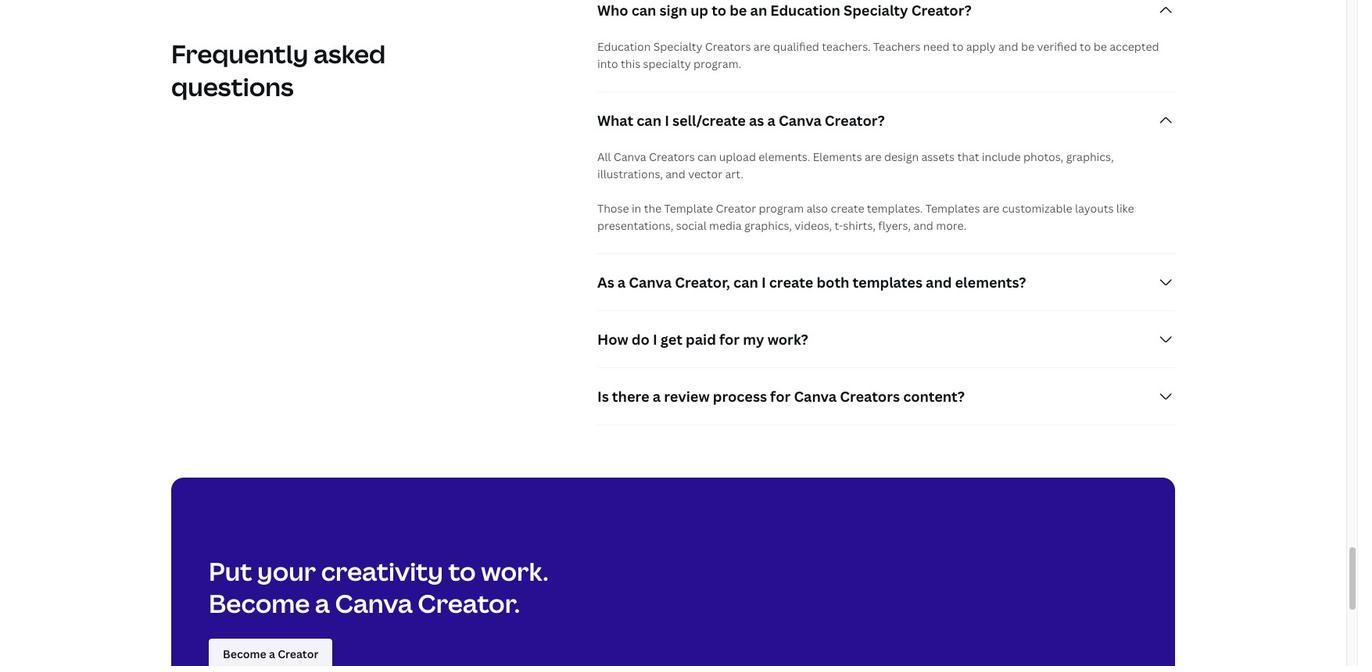Task type: vqa. For each thing, say whether or not it's contained in the screenshot.
BE
yes



Task type: locate. For each thing, give the bounding box(es) containing it.
can left 'sign'
[[632, 1, 657, 20]]

to left "work."
[[449, 554, 476, 588]]

2 horizontal spatial are
[[983, 201, 1000, 216]]

i up my
[[762, 273, 766, 292]]

and
[[999, 39, 1019, 54], [666, 167, 686, 182], [914, 218, 934, 233], [926, 273, 952, 292]]

education up this
[[598, 39, 651, 54]]

1 horizontal spatial for
[[771, 387, 791, 406]]

in
[[632, 201, 642, 216]]

up
[[691, 1, 709, 20]]

1 vertical spatial for
[[771, 387, 791, 406]]

1 horizontal spatial create
[[831, 201, 865, 216]]

can inside what can i sell/create as a canva creator? dropdown button
[[637, 111, 662, 130]]

be left the accepted
[[1094, 39, 1107, 54]]

become
[[209, 587, 310, 620]]

creators inside all canva creators can upload elements. elements are design assets that include photos, graphics, illustrations, and vector art.
[[649, 149, 695, 164]]

are right "templates"
[[983, 201, 1000, 216]]

are left qualified
[[754, 39, 771, 54]]

work?
[[768, 330, 809, 349]]

is there a review process for canva creators content?
[[598, 387, 965, 406]]

specialty up teachers
[[844, 1, 909, 20]]

creator? up need
[[912, 1, 972, 20]]

education
[[771, 1, 841, 20], [598, 39, 651, 54]]

for inside is there a review process for canva creators content? "dropdown button"
[[771, 387, 791, 406]]

is there a review process for canva creators content? button
[[598, 368, 1176, 425]]

social
[[676, 218, 707, 233]]

canva
[[779, 111, 822, 130], [614, 149, 647, 164], [629, 273, 672, 292], [794, 387, 837, 406], [335, 587, 413, 620]]

process
[[713, 387, 767, 406]]

into
[[598, 56, 618, 71]]

create inside those in the template creator program also create templates. templates are customizable layouts like presentations, social media graphics, videos, t-shirts, flyers, and more.
[[831, 201, 865, 216]]

creators up "program." at the top of page
[[705, 39, 751, 54]]

qualified
[[773, 39, 820, 54]]

2 horizontal spatial creators
[[840, 387, 900, 406]]

illustrations,
[[598, 167, 663, 182]]

and inside dropdown button
[[926, 273, 952, 292]]

education specialty creators are qualified teachers. teachers need to apply and be verified to be accepted into this specialty program.
[[598, 39, 1160, 71]]

0 horizontal spatial education
[[598, 39, 651, 54]]

your
[[257, 554, 316, 588]]

i
[[665, 111, 669, 130], [762, 273, 766, 292], [653, 330, 658, 349]]

be
[[730, 1, 747, 20], [1021, 39, 1035, 54], [1094, 39, 1107, 54]]

0 horizontal spatial are
[[754, 39, 771, 54]]

shirts,
[[843, 218, 876, 233]]

what can i sell/create as a canva creator?
[[598, 111, 885, 130]]

2 vertical spatial are
[[983, 201, 1000, 216]]

a inside "dropdown button"
[[653, 387, 661, 406]]

1 horizontal spatial i
[[665, 111, 669, 130]]

elements.
[[759, 149, 811, 164]]

and left vector
[[666, 167, 686, 182]]

0 vertical spatial creator?
[[912, 1, 972, 20]]

can inside all canva creators can upload elements. elements are design assets that include photos, graphics, illustrations, and vector art.
[[698, 149, 717, 164]]

paid
[[686, 330, 716, 349]]

be inside dropdown button
[[730, 1, 747, 20]]

2 vertical spatial creators
[[840, 387, 900, 406]]

and left more.
[[914, 218, 934, 233]]

1 vertical spatial create
[[769, 273, 814, 292]]

template
[[665, 201, 713, 216]]

1 horizontal spatial be
[[1021, 39, 1035, 54]]

i inside what can i sell/create as a canva creator? dropdown button
[[665, 111, 669, 130]]

0 horizontal spatial graphics,
[[745, 218, 792, 233]]

2 horizontal spatial i
[[762, 273, 766, 292]]

art.
[[725, 167, 744, 182]]

creativity
[[321, 554, 443, 588]]

0 horizontal spatial i
[[653, 330, 658, 349]]

creators inside education specialty creators are qualified teachers. teachers need to apply and be verified to be accepted into this specialty program.
[[705, 39, 751, 54]]

for inside how do i get paid for my work? "dropdown button"
[[720, 330, 740, 349]]

can up vector
[[698, 149, 717, 164]]

0 vertical spatial i
[[665, 111, 669, 130]]

0 vertical spatial creators
[[705, 39, 751, 54]]

1 horizontal spatial creators
[[705, 39, 751, 54]]

are left design
[[865, 149, 882, 164]]

1 horizontal spatial education
[[771, 1, 841, 20]]

specialty
[[643, 56, 691, 71]]

1 horizontal spatial graphics,
[[1067, 149, 1114, 164]]

create inside as a canva creator, can i create both templates and elements? dropdown button
[[769, 273, 814, 292]]

include
[[982, 149, 1021, 164]]

0 vertical spatial education
[[771, 1, 841, 20]]

i inside as a canva creator, can i create both templates and elements? dropdown button
[[762, 273, 766, 292]]

a
[[768, 111, 776, 130], [618, 273, 626, 292], [653, 387, 661, 406], [315, 587, 330, 620]]

0 vertical spatial specialty
[[844, 1, 909, 20]]

1 horizontal spatial specialty
[[844, 1, 909, 20]]

i left sell/create
[[665, 111, 669, 130]]

1 vertical spatial creator?
[[825, 111, 885, 130]]

0 horizontal spatial create
[[769, 273, 814, 292]]

for left my
[[720, 330, 740, 349]]

assets
[[922, 149, 955, 164]]

creator
[[716, 201, 757, 216]]

creator,
[[675, 273, 731, 292]]

photos,
[[1024, 149, 1064, 164]]

0 horizontal spatial creator?
[[825, 111, 885, 130]]

2 vertical spatial i
[[653, 330, 658, 349]]

0 horizontal spatial specialty
[[654, 39, 703, 54]]

0 vertical spatial create
[[831, 201, 865, 216]]

creator?
[[912, 1, 972, 20], [825, 111, 885, 130]]

education up qualified
[[771, 1, 841, 20]]

to inside put your creativity to work. become a canva creator.
[[449, 554, 476, 588]]

creator? up elements
[[825, 111, 885, 130]]

and inside all canva creators can upload elements. elements are design assets that include photos, graphics, illustrations, and vector art.
[[666, 167, 686, 182]]

i inside how do i get paid for my work? "dropdown button"
[[653, 330, 658, 349]]

are
[[754, 39, 771, 54], [865, 149, 882, 164], [983, 201, 1000, 216]]

templates
[[853, 273, 923, 292]]

the
[[644, 201, 662, 216]]

specialty
[[844, 1, 909, 20], [654, 39, 703, 54]]

0 horizontal spatial be
[[730, 1, 747, 20]]

1 vertical spatial education
[[598, 39, 651, 54]]

are inside education specialty creators are qualified teachers. teachers need to apply and be verified to be accepted into this specialty program.
[[754, 39, 771, 54]]

can right creator,
[[734, 273, 759, 292]]

to right "up" on the top
[[712, 1, 727, 20]]

and right apply
[[999, 39, 1019, 54]]

can inside as a canva creator, can i create both templates and elements? dropdown button
[[734, 273, 759, 292]]

for right process on the bottom of the page
[[771, 387, 791, 406]]

who
[[598, 1, 629, 20]]

can right what
[[637, 111, 662, 130]]

0 horizontal spatial creators
[[649, 149, 695, 164]]

graphics, right photos,
[[1067, 149, 1114, 164]]

be left an
[[730, 1, 747, 20]]

creator? inside dropdown button
[[825, 111, 885, 130]]

verified
[[1037, 39, 1078, 54]]

review
[[664, 387, 710, 406]]

create left both
[[769, 273, 814, 292]]

what can i sell/create as a canva creator? button
[[598, 92, 1176, 149]]

and right templates
[[926, 273, 952, 292]]

are inside all canva creators can upload elements. elements are design assets that include photos, graphics, illustrations, and vector art.
[[865, 149, 882, 164]]

program
[[759, 201, 804, 216]]

creators up vector
[[649, 149, 695, 164]]

0 vertical spatial are
[[754, 39, 771, 54]]

graphics, down program
[[745, 218, 792, 233]]

be left the verified
[[1021, 39, 1035, 54]]

1 horizontal spatial creator?
[[912, 1, 972, 20]]

frequently
[[171, 37, 308, 70]]

work.
[[481, 554, 549, 588]]

graphics, inside all canva creators can upload elements. elements are design assets that include photos, graphics, illustrations, and vector art.
[[1067, 149, 1114, 164]]

like
[[1117, 201, 1135, 216]]

can
[[632, 1, 657, 20], [637, 111, 662, 130], [698, 149, 717, 164], [734, 273, 759, 292]]

0 horizontal spatial for
[[720, 330, 740, 349]]

graphics,
[[1067, 149, 1114, 164], [745, 218, 792, 233]]

1 vertical spatial creators
[[649, 149, 695, 164]]

for for process
[[771, 387, 791, 406]]

content?
[[904, 387, 965, 406]]

can inside who can sign up to be an education specialty creator? dropdown button
[[632, 1, 657, 20]]

0 vertical spatial graphics,
[[1067, 149, 1114, 164]]

1 vertical spatial i
[[762, 273, 766, 292]]

creators down how do i get paid for my work? "dropdown button"
[[840, 387, 900, 406]]

asked
[[314, 37, 386, 70]]

there
[[612, 387, 650, 406]]

teachers
[[874, 39, 921, 54]]

1 vertical spatial specialty
[[654, 39, 703, 54]]

media
[[709, 218, 742, 233]]

1 horizontal spatial are
[[865, 149, 882, 164]]

and inside education specialty creators are qualified teachers. teachers need to apply and be verified to be accepted into this specialty program.
[[999, 39, 1019, 54]]

creators
[[705, 39, 751, 54], [649, 149, 695, 164], [840, 387, 900, 406]]

to
[[712, 1, 727, 20], [953, 39, 964, 54], [1080, 39, 1091, 54], [449, 554, 476, 588]]

specialty up specialty
[[654, 39, 703, 54]]

templates
[[926, 201, 980, 216]]

how do i get paid for my work? button
[[598, 311, 1176, 368]]

for
[[720, 330, 740, 349], [771, 387, 791, 406]]

0 vertical spatial for
[[720, 330, 740, 349]]

i right do
[[653, 330, 658, 349]]

1 vertical spatial are
[[865, 149, 882, 164]]

create
[[831, 201, 865, 216], [769, 273, 814, 292]]

create up t-
[[831, 201, 865, 216]]

1 vertical spatial graphics,
[[745, 218, 792, 233]]



Task type: describe. For each thing, give the bounding box(es) containing it.
layouts
[[1075, 201, 1114, 216]]

more.
[[936, 218, 967, 233]]

creators for up
[[705, 39, 751, 54]]

all
[[598, 149, 611, 164]]

teachers.
[[822, 39, 871, 54]]

is
[[598, 387, 609, 406]]

as
[[598, 273, 615, 292]]

and inside those in the template creator program also create templates. templates are customizable layouts like presentations, social media graphics, videos, t-shirts, flyers, and more.
[[914, 218, 934, 233]]

who can sign up to be an education specialty creator? button
[[598, 0, 1176, 38]]

also
[[807, 201, 828, 216]]

those in the template creator program also create templates. templates are customizable layouts like presentations, social media graphics, videos, t-shirts, flyers, and more.
[[598, 201, 1135, 233]]

put your creativity to work. become a canva creator.
[[209, 554, 549, 620]]

to right need
[[953, 39, 964, 54]]

apply
[[967, 39, 996, 54]]

both
[[817, 273, 850, 292]]

this
[[621, 56, 641, 71]]

i for sell/create
[[665, 111, 669, 130]]

specialty inside dropdown button
[[844, 1, 909, 20]]

sign
[[660, 1, 688, 20]]

do
[[632, 330, 650, 349]]

who can sign up to be an education specialty creator?
[[598, 1, 972, 20]]

elements?
[[955, 273, 1027, 292]]

to inside who can sign up to be an education specialty creator? dropdown button
[[712, 1, 727, 20]]

2 horizontal spatial be
[[1094, 39, 1107, 54]]

canva inside all canva creators can upload elements. elements are design assets that include photos, graphics, illustrations, and vector art.
[[614, 149, 647, 164]]

those
[[598, 201, 629, 216]]

all canva creators can upload elements. elements are design assets that include photos, graphics, illustrations, and vector art.
[[598, 149, 1114, 182]]

customizable
[[1003, 201, 1073, 216]]

what
[[598, 111, 634, 130]]

for for paid
[[720, 330, 740, 349]]

my
[[743, 330, 765, 349]]

sell/create
[[673, 111, 746, 130]]

need
[[924, 39, 950, 54]]

how do i get paid for my work?
[[598, 330, 809, 349]]

design
[[885, 149, 919, 164]]

an
[[751, 1, 767, 20]]

a inside put your creativity to work. become a canva creator.
[[315, 587, 330, 620]]

upload
[[719, 149, 756, 164]]

as a canva creator, can i create both templates and elements? button
[[598, 254, 1176, 311]]

questions
[[171, 70, 294, 103]]

put
[[209, 554, 252, 588]]

creator.
[[418, 587, 520, 620]]

i for get
[[653, 330, 658, 349]]

creators inside "dropdown button"
[[840, 387, 900, 406]]

vector
[[688, 167, 723, 182]]

to right the verified
[[1080, 39, 1091, 54]]

creators for sell/create
[[649, 149, 695, 164]]

as
[[749, 111, 764, 130]]

graphics, inside those in the template creator program also create templates. templates are customizable layouts like presentations, social media graphics, videos, t-shirts, flyers, and more.
[[745, 218, 792, 233]]

templates.
[[867, 201, 923, 216]]

specialty inside education specialty creators are qualified teachers. teachers need to apply and be verified to be accepted into this specialty program.
[[654, 39, 703, 54]]

are inside those in the template creator program also create templates. templates are customizable layouts like presentations, social media graphics, videos, t-shirts, flyers, and more.
[[983, 201, 1000, 216]]

videos,
[[795, 218, 832, 233]]

get
[[661, 330, 683, 349]]

how
[[598, 330, 629, 349]]

presentations,
[[598, 218, 674, 233]]

education inside dropdown button
[[771, 1, 841, 20]]

education inside education specialty creators are qualified teachers. teachers need to apply and be verified to be accepted into this specialty program.
[[598, 39, 651, 54]]

as a canva creator, can i create both templates and elements?
[[598, 273, 1027, 292]]

that
[[958, 149, 980, 164]]

canva inside "dropdown button"
[[794, 387, 837, 406]]

accepted
[[1110, 39, 1160, 54]]

t-
[[835, 218, 843, 233]]

frequently asked questions
[[171, 37, 386, 103]]

program.
[[694, 56, 742, 71]]

creator? inside dropdown button
[[912, 1, 972, 20]]

canva inside put your creativity to work. become a canva creator.
[[335, 587, 413, 620]]

flyers,
[[879, 218, 911, 233]]

elements
[[813, 149, 862, 164]]



